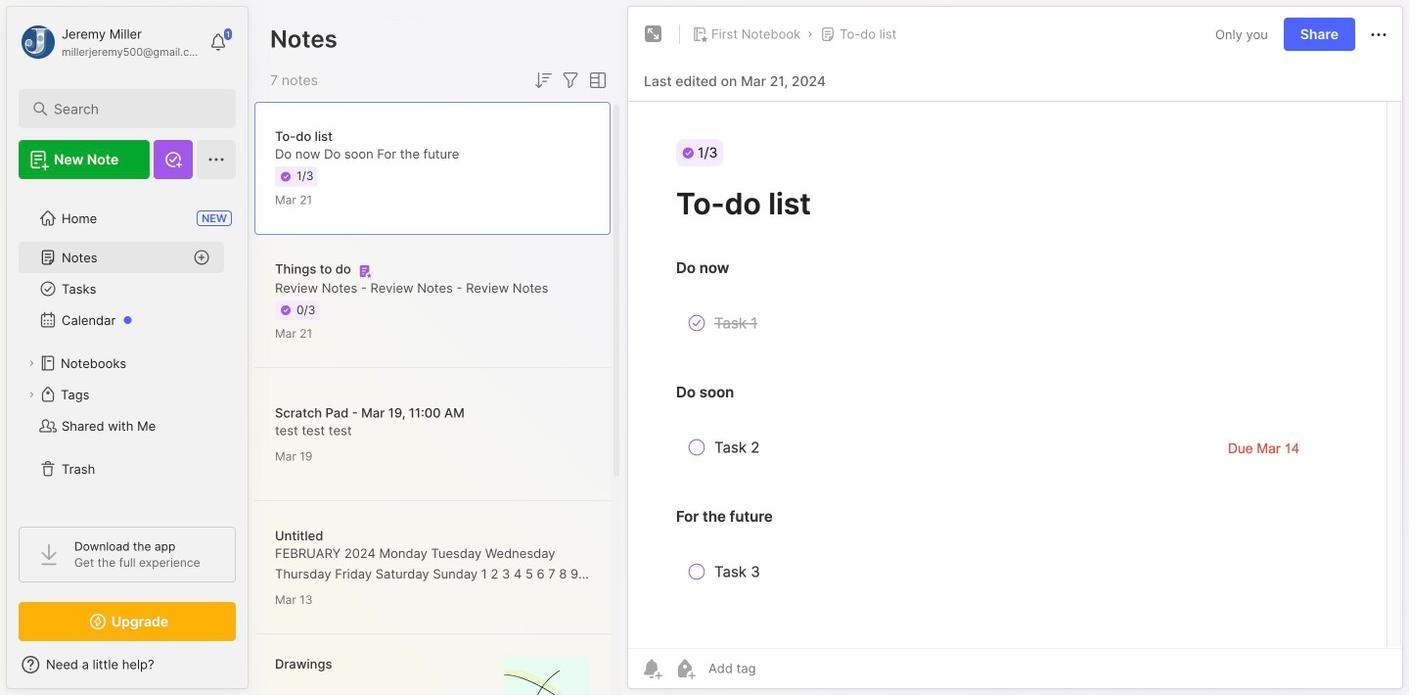 Task type: locate. For each thing, give the bounding box(es) containing it.
more actions image
[[1368, 23, 1391, 47]]

add a reminder image
[[640, 657, 664, 680]]

none search field inside main element
[[54, 97, 210, 120]]

add tag image
[[674, 657, 697, 680]]

Sort options field
[[532, 69, 555, 92]]

Add filters field
[[559, 69, 583, 92]]

note window element
[[628, 6, 1404, 694]]

tree
[[7, 191, 248, 509]]

None search field
[[54, 97, 210, 120]]

View options field
[[583, 69, 610, 92]]

expand notebooks image
[[25, 357, 37, 369]]

More actions field
[[1368, 22, 1391, 47]]

WHAT'S NEW field
[[7, 649, 248, 680]]

tree inside main element
[[7, 191, 248, 509]]

Add tag field
[[707, 660, 854, 677]]

main element
[[0, 0, 255, 695]]

Note Editor text field
[[629, 101, 1403, 648]]

expand note image
[[642, 23, 666, 46]]



Task type: describe. For each thing, give the bounding box(es) containing it.
Search text field
[[54, 100, 210, 118]]

add filters image
[[559, 69, 583, 92]]

expand tags image
[[25, 389, 37, 400]]

click to collapse image
[[247, 659, 262, 682]]

Account field
[[19, 23, 200, 62]]



